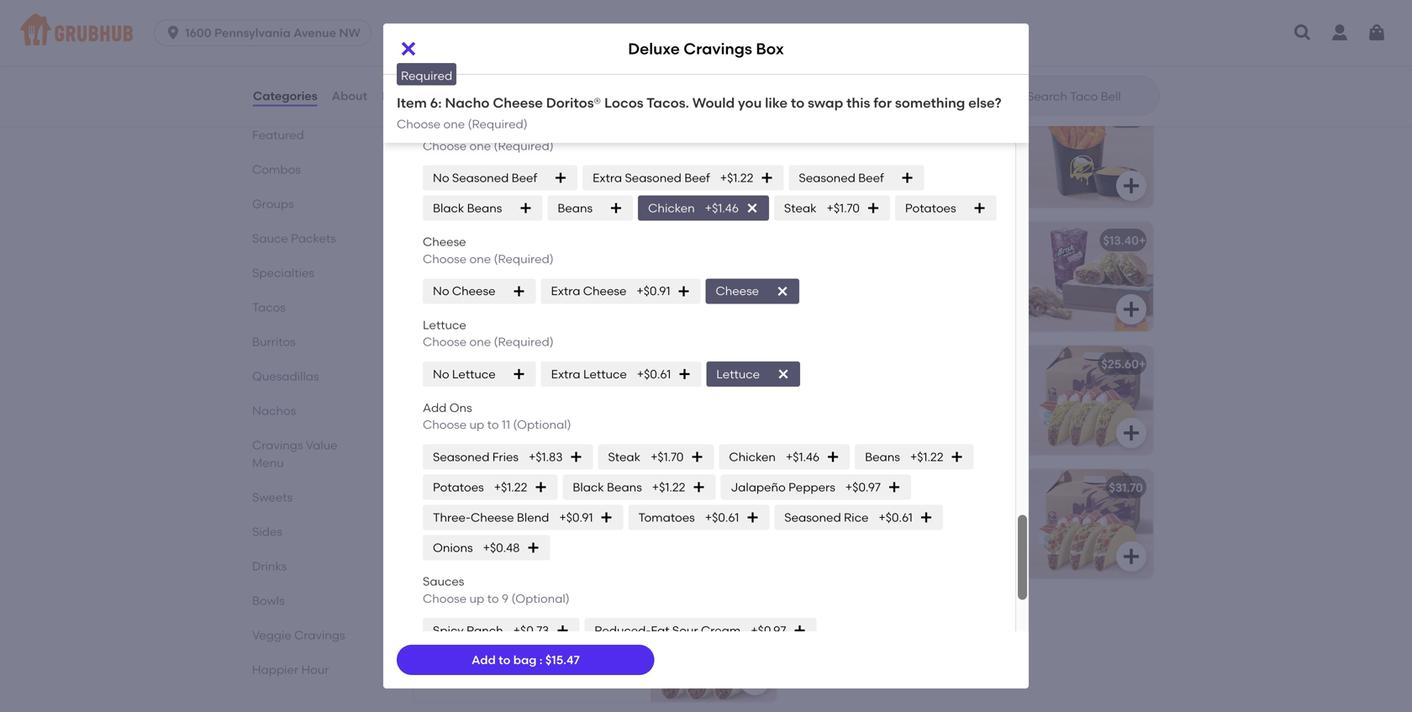 Task type: vqa. For each thing, say whether or not it's contained in the screenshot.


Task type: describe. For each thing, give the bounding box(es) containing it.
cheese inside item 6: nacho cheese doritos® locos tacos. would you like to swap this for something else? choose one (required)
[[493, 95, 543, 111]]

categories button
[[252, 66, 318, 126]]

+$0.91 for extra cheese
[[637, 284, 670, 298]]

choice for supremes®.
[[828, 504, 867, 518]]

large nacho fries image
[[651, 98, 777, 208]]

seasoned for seasoned beef choose one (required)
[[423, 122, 480, 136]]

dipping.
[[900, 168, 947, 182]]

0 horizontal spatial deluxe cravings box
[[424, 237, 542, 251]]

fries inside golden, crisp nacho fries seasoned with bold mexican spices and nacho cheese sauce for dipping.
[[920, 133, 946, 148]]

0 vertical spatial steak
[[784, 201, 817, 215]]

bold
[[827, 150, 853, 165]]

crisp
[[848, 133, 876, 148]]

or for crunchy
[[889, 398, 901, 412]]

fries down nacho cheese doritos® locos tacos
[[502, 110, 529, 124]]

no cheese
[[433, 284, 496, 298]]

grilled cheese nacho fries - steak, spicy image
[[1027, 0, 1153, 84]]

soft taco party pack image
[[651, 469, 777, 578]]

cravings up includes 4 crunchy tacos and 4 beefy 5-layer burritos
[[509, 357, 561, 371]]

soft up three- at bottom left
[[424, 480, 447, 495]]

spicy ranch
[[433, 623, 503, 638]]

tacos: for crunchy
[[800, 398, 835, 412]]

Search Taco Bell search field
[[1026, 88, 1154, 104]]

11
[[502, 418, 510, 432]]

grilled cheese nacho fries - steak image
[[651, 0, 777, 84]]

+$0.61 for tomatoes
[[705, 510, 739, 524]]

taco party pack
[[800, 357, 894, 371]]

featured
[[252, 128, 304, 142]]

tacos for supreme soft taco party pack
[[513, 628, 547, 642]]

jalapeño peppers
[[731, 480, 836, 494]]

1 horizontal spatial box
[[756, 39, 784, 58]]

includes 4 crunchy tacos and 4 beefy 5-layer burritos
[[424, 381, 604, 412]]

1600 pennsylvania avenue nw
[[185, 26, 361, 40]]

ons
[[450, 401, 472, 415]]

beans down extra seasoned beef
[[558, 201, 593, 215]]

veggie cravings
[[252, 628, 345, 642]]

reviews button
[[381, 66, 429, 126]]

nacho inside golden, crisp nacho fries seasoned with bold mexican spices and nacho cheese sauce for dipping.
[[970, 150, 1007, 165]]

$26.82
[[730, 480, 767, 495]]

fries down 11
[[492, 450, 519, 464]]

1 horizontal spatial +$1.70
[[827, 201, 860, 215]]

+$0.73
[[513, 623, 549, 638]]

three-cheese blend
[[433, 510, 549, 524]]

beef down the mexican
[[859, 171, 884, 185]]

choose inside item 6: nacho cheese doritos® locos tacos. would you like to swap this for something else? choose one (required)
[[397, 117, 441, 131]]

fries up crisp
[[842, 110, 869, 124]]

0 vertical spatial black beans
[[433, 201, 502, 215]]

pack up the blend
[[514, 480, 544, 495]]

tacos down specialties
[[252, 300, 286, 314]]

extra for extra cheese
[[551, 284, 580, 298]]

bag
[[513, 653, 537, 667]]

+ for $25.60
[[1139, 357, 1146, 371]]

crispy nacho fries and nacho cheese sauce to dip.
[[424, 133, 595, 165]]

no for no cheese
[[433, 284, 449, 298]]

and inside includes 4 crunchy tacos and 4 beefy 5-layer burritos
[[571, 381, 594, 395]]

add ons choose up to 11 (optional)
[[423, 401, 571, 432]]

spices
[[906, 150, 942, 165]]

includes 12 soft tacos
[[424, 504, 547, 518]]

menu
[[252, 456, 284, 470]]

+$1.83
[[529, 450, 563, 464]]

includes for supreme
[[424, 628, 471, 642]]

+$1.22 for beans
[[910, 450, 944, 464]]

includes 12 soft tacos supreme®.
[[424, 628, 609, 642]]

add for add to bag : $15.47
[[472, 653, 496, 667]]

taco & burrito cravings pack
[[424, 357, 593, 371]]

choose inside add ons choose up to 11 (optional)
[[423, 418, 467, 432]]

soft down soft taco party pack
[[488, 504, 511, 518]]

groups
[[252, 197, 294, 211]]

one inside the "cheese choose one (required)"
[[470, 252, 491, 266]]

1600
[[185, 26, 212, 40]]

soft taco
[[400, 16, 454, 31]]

nacho fries image
[[1027, 98, 1153, 208]]

$5.23
[[732, 110, 763, 124]]

locos inside item 6: nacho cheese doritos® locos tacos. would you like to swap this for something else? choose one (required)
[[604, 95, 644, 111]]

taco up +$0.73
[[504, 604, 532, 618]]

cravings up would
[[684, 39, 752, 58]]

1 horizontal spatial chicken
[[729, 450, 776, 464]]

+$0.97 for reduced-fat sour cream
[[751, 623, 786, 638]]

this
[[847, 95, 871, 111]]

+$1.22 for extra seasoned beef
[[720, 171, 754, 185]]

would
[[693, 95, 735, 111]]

nacho inside button
[[400, 81, 439, 95]]

0 horizontal spatial deluxe
[[424, 237, 463, 251]]

required
[[401, 69, 453, 83]]

spicy
[[433, 623, 464, 638]]

pack up your choice of 12 of the following tacos: crunchy or soft taco supremes®.
[[919, 480, 949, 495]]

nacho cheese doritos® locos tacos button
[[383, 56, 1029, 120]]

taco inside your choice of 12 of the following tacos: crunchy or soft tacos, crunchy or soft taco supremes®.
[[892, 415, 919, 429]]

cravings box image
[[1027, 222, 1153, 331]]

seasoned down the tacos.
[[625, 171, 682, 185]]

pack up supreme®.
[[569, 604, 598, 618]]

taco right the $25.62 +
[[800, 357, 829, 371]]

1 horizontal spatial potatoes
[[905, 201, 956, 215]]

for for this
[[874, 95, 892, 111]]

+ for $25.62
[[763, 357, 770, 371]]

extra cheese
[[551, 284, 627, 298]]

and inside golden, crisp nacho fries seasoned with bold mexican spices and nacho cheese sauce for dipping.
[[945, 150, 968, 165]]

party up +$0.73
[[535, 604, 566, 618]]

seasoned down crispy nacho fries and nacho cheese sauce to dip.
[[452, 171, 509, 185]]

0 horizontal spatial burritos
[[252, 335, 296, 349]]

sauce inside golden, crisp nacho fries seasoned with bold mexican spices and nacho cheese sauce for dipping.
[[844, 168, 879, 182]]

(required) inside lettuce choose one (required)
[[494, 335, 554, 349]]

sauces choose up to 9 (optional)
[[423, 574, 570, 606]]

+$1.22 for potatoes
[[494, 480, 527, 494]]

beef down item 6: nacho cheese doritos® locos tacos. would you like to swap this for something else? choose one (required)
[[685, 171, 710, 185]]

+$0.61 for seasoned rice
[[879, 510, 913, 524]]

crispy
[[424, 133, 460, 148]]

soft inside button
[[400, 16, 423, 31]]

or for supremes®.
[[889, 521, 901, 536]]

taco left &
[[424, 357, 452, 371]]

combos
[[252, 162, 301, 177]]

1 4 from the left
[[474, 381, 481, 395]]

supreme soft taco party pack image
[[651, 593, 777, 702]]

12 right spicy
[[474, 628, 485, 642]]

taco inside your choice of 12 of the following tacos: crunchy or soft taco supremes®.
[[929, 521, 957, 536]]

and inside crispy nacho fries and nacho cheese sauce to dip.
[[533, 133, 556, 148]]

about button
[[331, 66, 368, 126]]

one inside lettuce choose one (required)
[[470, 335, 491, 349]]

svg image inside 1600 pennsylvania avenue nw button
[[165, 24, 182, 41]]

no lettuce
[[433, 367, 496, 381]]

your for your choice of 12 of the following tacos: crunchy or soft taco supremes®.
[[800, 504, 825, 518]]

+$0.48
[[483, 540, 520, 555]]

beans up tomatoes
[[607, 480, 642, 494]]

large nacho fries
[[424, 110, 529, 124]]

$15.47
[[546, 653, 580, 667]]

to inside add ons choose up to 11 (optional)
[[487, 418, 499, 432]]

0 horizontal spatial steak
[[608, 450, 641, 464]]

doritos® inside item 6: nacho cheese doritos® locos tacos. would you like to swap this for something else? choose one (required)
[[546, 95, 601, 111]]

(required) inside seasoned beef choose one (required)
[[494, 139, 554, 153]]

like
[[765, 95, 788, 111]]

nacho cheese doritos® locos tacos
[[400, 81, 607, 95]]

$25.60
[[1102, 357, 1139, 371]]

no for no seasoned beef
[[433, 171, 449, 185]]

hour
[[301, 663, 329, 677]]

supreme soft taco party pack
[[424, 604, 598, 618]]

sauces
[[423, 574, 464, 589]]

&
[[455, 357, 464, 371]]

golden,
[[800, 133, 845, 148]]

soft left 9
[[478, 604, 501, 618]]

svg image inside main navigation navigation
[[1293, 23, 1313, 43]]

1 horizontal spatial black
[[573, 480, 604, 494]]

item 6: nacho cheese doritos® locos tacos. would you like to swap this for something else? choose one (required)
[[397, 95, 1002, 131]]

happier hour
[[252, 663, 329, 677]]

cheese inside the "cheese choose one (required)"
[[423, 235, 466, 249]]

party up includes 12 soft tacos
[[481, 480, 512, 495]]

soft down supreme soft taco party pack
[[488, 628, 511, 642]]

fries inside crispy nacho fries and nacho cheese sauce to dip.
[[504, 133, 530, 148]]

0 horizontal spatial +$1.46
[[705, 201, 739, 215]]

seasoned fries
[[433, 450, 519, 464]]

rice
[[844, 510, 869, 524]]

1600 pennsylvania avenue nw button
[[154, 19, 378, 46]]

pack up includes 4 crunchy tacos and 4 beefy 5-layer burritos
[[563, 357, 593, 371]]

to inside crispy nacho fries and nacho cheese sauce to dip.
[[505, 150, 517, 165]]

following for taco
[[933, 504, 984, 518]]

cheese choose one (required)
[[423, 235, 554, 266]]

to left 'bag'
[[499, 653, 511, 667]]

crunchy inside your choice of 12 of the following tacos: crunchy or soft taco supremes®.
[[838, 521, 887, 536]]

drinks
[[252, 559, 287, 573]]

$4.01
[[1111, 110, 1139, 124]]

cravings inside cravings value menu
[[252, 438, 303, 452]]

pennsylvania
[[214, 26, 291, 40]]

seasoned
[[949, 133, 1004, 148]]

(required) inside the "cheese choose one (required)"
[[494, 252, 554, 266]]

fat
[[651, 623, 670, 638]]

to inside sauces choose up to 9 (optional)
[[487, 591, 499, 606]]

three-
[[433, 510, 471, 524]]

$25.62
[[726, 357, 763, 371]]

to inside item 6: nacho cheese doritos® locos tacos. would you like to swap this for something else? choose one (required)
[[791, 95, 805, 111]]

5-
[[458, 398, 471, 412]]

up inside add ons choose up to 11 (optional)
[[470, 418, 484, 432]]

no for no lettuce
[[433, 367, 449, 381]]

extra for extra lettuce
[[551, 367, 581, 381]]

beans up supreme taco party pack
[[865, 450, 900, 464]]

party up your choice of 12 of the following tacos: crunchy or soft taco supremes®.
[[886, 480, 917, 495]]

6:
[[430, 95, 442, 111]]

your choice of 12 of the following tacos: crunchy or soft tacos, crunchy or soft taco supremes®.
[[800, 381, 988, 429]]

best seller
[[434, 216, 485, 228]]

sauce
[[252, 231, 288, 245]]

crunchy inside includes 4 crunchy tacos and 4 beefy 5-layer burritos
[[484, 381, 532, 395]]

taco up rice at the right
[[855, 480, 883, 495]]



Task type: locate. For each thing, give the bounding box(es) containing it.
cheese inside golden, crisp nacho fries seasoned with bold mexican spices and nacho cheese sauce for dipping.
[[800, 168, 841, 182]]

1 vertical spatial steak
[[608, 450, 641, 464]]

0 horizontal spatial box
[[520, 237, 542, 251]]

soft inside your choice of 12 of the following tacos: crunchy or soft taco supremes®.
[[904, 521, 927, 536]]

pack up your choice of 12 of the following tacos: crunchy or soft tacos, crunchy or soft taco supremes®.
[[865, 357, 894, 371]]

seasoned rice
[[785, 510, 869, 524]]

about
[[332, 89, 367, 103]]

0 vertical spatial +$1.70
[[827, 201, 860, 215]]

seasoned for seasoned beef
[[799, 171, 856, 185]]

1 horizontal spatial supreme
[[800, 480, 852, 495]]

0 vertical spatial up
[[470, 418, 484, 432]]

12 down supreme taco party pack
[[884, 504, 894, 518]]

(required) up taco & burrito cravings pack
[[494, 335, 554, 349]]

choice for crunchy
[[828, 381, 867, 395]]

supreme for your
[[800, 480, 852, 495]]

1 vertical spatial black
[[573, 480, 604, 494]]

tacos down taco & burrito cravings pack
[[535, 381, 568, 395]]

nacho
[[558, 133, 595, 148], [970, 150, 1007, 165]]

lettuce inside lettuce choose one (required)
[[423, 318, 466, 332]]

2 vertical spatial and
[[571, 381, 594, 395]]

or
[[889, 398, 901, 412], [852, 415, 863, 429], [889, 521, 901, 536]]

0 vertical spatial extra
[[593, 171, 622, 185]]

the up the tacos,
[[911, 381, 930, 395]]

the inside your choice of 12 of the following tacos: crunchy or soft taco supremes®.
[[911, 504, 930, 518]]

0 horizontal spatial nacho
[[558, 133, 595, 148]]

for right the this
[[874, 95, 892, 111]]

1 horizontal spatial black beans
[[573, 480, 642, 494]]

0 vertical spatial black
[[433, 201, 464, 215]]

1 vertical spatial +$0.97
[[751, 623, 786, 638]]

1 horizontal spatial sauce
[[844, 168, 879, 182]]

no seasoned beef
[[433, 171, 537, 185]]

tacos: down taco party pack
[[800, 398, 835, 412]]

1 vertical spatial tacos:
[[800, 521, 835, 536]]

tacos.
[[647, 95, 689, 111]]

choose up &
[[423, 335, 467, 349]]

0 vertical spatial (optional)
[[513, 418, 571, 432]]

0 vertical spatial for
[[874, 95, 892, 111]]

0 horizontal spatial and
[[533, 133, 556, 148]]

golden, crisp nacho fries seasoned with bold mexican spices and nacho cheese sauce for dipping.
[[800, 133, 1007, 182]]

cravings value menu
[[252, 438, 338, 470]]

tacos inside includes 4 crunchy tacos and 4 beefy 5-layer burritos
[[535, 381, 568, 395]]

1 horizontal spatial add
[[472, 653, 496, 667]]

lettuce
[[423, 318, 466, 332], [452, 367, 496, 381], [583, 367, 627, 381], [717, 367, 760, 381]]

one up crispy
[[444, 117, 465, 131]]

cheese down crispy
[[424, 150, 465, 165]]

your down peppers
[[800, 504, 825, 518]]

+$0.91 right 'extra cheese'
[[637, 284, 670, 298]]

1 no from the top
[[433, 171, 449, 185]]

0 vertical spatial tacos:
[[800, 398, 835, 412]]

sauce packets
[[252, 231, 336, 245]]

1 vertical spatial +$1.70
[[651, 450, 684, 464]]

soft down supreme taco party pack
[[904, 521, 927, 536]]

up left 9
[[470, 591, 484, 606]]

1 vertical spatial deluxe
[[424, 237, 463, 251]]

supreme taco party pack image
[[1027, 469, 1153, 578]]

steak
[[784, 201, 817, 215], [608, 450, 641, 464]]

0 vertical spatial choice
[[828, 381, 867, 395]]

includes up beefy
[[424, 381, 471, 395]]

no down crispy
[[433, 171, 449, 185]]

choose down beefy
[[423, 418, 467, 432]]

choose down best
[[423, 252, 467, 266]]

following for tacos,
[[933, 381, 984, 395]]

1 horizontal spatial nacho
[[970, 150, 1007, 165]]

0 horizontal spatial potatoes
[[433, 480, 484, 494]]

0 horizontal spatial +$0.91
[[559, 510, 593, 524]]

1 vertical spatial and
[[945, 150, 968, 165]]

nacho down seasoned on the top right of page
[[970, 150, 1007, 165]]

the for tacos,
[[911, 381, 930, 395]]

main navigation navigation
[[0, 0, 1412, 66]]

tacos: for supremes®.
[[800, 521, 835, 536]]

doritos® inside button
[[488, 81, 534, 95]]

2 includes from the top
[[424, 504, 471, 518]]

(optional) inside add ons choose up to 11 (optional)
[[513, 418, 571, 432]]

supreme up 'seasoned rice'
[[800, 480, 852, 495]]

soft down taco party pack
[[866, 415, 889, 429]]

happier
[[252, 663, 299, 677]]

+$1.22 down the $5.23
[[720, 171, 754, 185]]

tacos:
[[800, 398, 835, 412], [800, 521, 835, 536]]

add to bag : $15.47
[[472, 653, 580, 667]]

for for sauce
[[882, 168, 897, 182]]

you
[[738, 95, 762, 111]]

1 following from the top
[[933, 381, 984, 395]]

choice down supreme taco party pack
[[828, 504, 867, 518]]

1 horizontal spatial steak
[[784, 201, 817, 215]]

(optional)
[[513, 418, 571, 432], [512, 591, 570, 606]]

1 vertical spatial nacho
[[970, 150, 1007, 165]]

12 inside your choice of 12 of the following tacos: crunchy or soft tacos, crunchy or soft taco supremes®.
[[884, 381, 894, 395]]

quesadillas
[[252, 369, 319, 383]]

black beans up tomatoes
[[573, 480, 642, 494]]

0 horizontal spatial locos
[[537, 81, 571, 95]]

choice down taco party pack
[[828, 381, 867, 395]]

12 down soft taco party pack
[[474, 504, 485, 518]]

the down supreme taco party pack
[[911, 504, 930, 518]]

1 vertical spatial deluxe cravings box
[[424, 237, 542, 251]]

1 vertical spatial chicken
[[729, 450, 776, 464]]

1 your from the top
[[800, 381, 825, 395]]

tacos for soft taco party pack
[[513, 504, 547, 518]]

0 horizontal spatial black beans
[[433, 201, 502, 215]]

of
[[869, 381, 881, 395], [897, 381, 908, 395], [869, 504, 881, 518], [897, 504, 908, 518]]

seller
[[458, 216, 485, 228]]

+$0.97 for jalapeño peppers
[[846, 480, 881, 494]]

locos up dip.
[[537, 81, 571, 95]]

3 includes from the top
[[424, 628, 471, 642]]

2 horizontal spatial and
[[945, 150, 968, 165]]

seasoned down peppers
[[785, 510, 841, 524]]

1 horizontal spatial supremes®.
[[922, 415, 988, 429]]

+$0.91 right the blend
[[559, 510, 593, 524]]

3 no from the top
[[433, 367, 449, 381]]

chicken
[[648, 201, 695, 215], [729, 450, 776, 464]]

1 vertical spatial extra
[[551, 284, 580, 298]]

+$0.61 down supreme taco party pack
[[879, 510, 913, 524]]

tacos: inside your choice of 12 of the following tacos: crunchy or soft taco supremes®.
[[800, 521, 835, 536]]

2 up from the top
[[470, 591, 484, 606]]

+$1.46 up peppers
[[786, 450, 820, 464]]

cream
[[701, 623, 741, 638]]

cravings up 'hour' on the bottom left of the page
[[294, 628, 345, 642]]

includes for taco
[[424, 381, 471, 395]]

1 vertical spatial includes
[[424, 504, 471, 518]]

to left 11
[[487, 418, 499, 432]]

$25.60 +
[[1102, 357, 1146, 371]]

veggie
[[252, 628, 292, 642]]

supremes®. down the tacos,
[[922, 415, 988, 429]]

and down taco & burrito cravings pack
[[571, 381, 594, 395]]

1 vertical spatial +$1.46
[[786, 450, 820, 464]]

for inside item 6: nacho cheese doritos® locos tacos. would you like to swap this for something else? choose one (required)
[[874, 95, 892, 111]]

for inside golden, crisp nacho fries seasoned with bold mexican spices and nacho cheese sauce for dipping.
[[882, 168, 897, 182]]

choice inside your choice of 12 of the following tacos: crunchy or soft taco supremes®.
[[828, 504, 867, 518]]

seasoned inside seasoned beef choose one (required)
[[423, 122, 480, 136]]

choose inside sauces choose up to 9 (optional)
[[423, 591, 467, 606]]

+$1.70 down seasoned beef
[[827, 201, 860, 215]]

0 vertical spatial potatoes
[[905, 201, 956, 215]]

deluxe
[[628, 39, 680, 58], [424, 237, 463, 251]]

0 horizontal spatial +$1.70
[[651, 450, 684, 464]]

+ for $13.40
[[1139, 233, 1146, 247]]

sweets
[[252, 490, 293, 504]]

1 includes from the top
[[424, 381, 471, 395]]

nacho inside golden, crisp nacho fries seasoned with bold mexican spices and nacho cheese sauce for dipping.
[[878, 133, 917, 148]]

+$0.97
[[846, 480, 881, 494], [751, 623, 786, 638]]

tacos left the tacos.
[[573, 81, 607, 95]]

beef
[[482, 122, 508, 136], [512, 171, 537, 185], [685, 171, 710, 185], [859, 171, 884, 185]]

and down seasoned on the top right of page
[[945, 150, 968, 165]]

beans up the seller
[[467, 201, 502, 215]]

following inside your choice of 12 of the following tacos: crunchy or soft tacos, crunchy or soft taco supremes®.
[[933, 381, 984, 395]]

2 vertical spatial no
[[433, 367, 449, 381]]

1 vertical spatial choice
[[828, 504, 867, 518]]

+$1.22 down the tacos,
[[910, 450, 944, 464]]

1 the from the top
[[911, 381, 930, 395]]

seasoned down 6:
[[423, 122, 480, 136]]

0 horizontal spatial +$0.61
[[637, 367, 671, 381]]

2 your from the top
[[800, 504, 825, 518]]

burritos up 11
[[501, 398, 545, 412]]

deluxe cravings box image
[[651, 222, 777, 331]]

0 vertical spatial nacho
[[558, 133, 595, 148]]

+$0.61 down $26.82
[[705, 510, 739, 524]]

beans
[[467, 201, 502, 215], [558, 201, 593, 215], [865, 450, 900, 464], [607, 480, 642, 494]]

tacos: inside your choice of 12 of the following tacos: crunchy or soft tacos, crunchy or soft taco supremes®.
[[800, 398, 835, 412]]

+$1.22 for black beans
[[652, 480, 686, 494]]

tacos inside button
[[573, 81, 607, 95]]

extra for extra seasoned beef
[[593, 171, 622, 185]]

to
[[791, 95, 805, 111], [505, 150, 517, 165], [487, 418, 499, 432], [487, 591, 499, 606], [499, 653, 511, 667]]

1 vertical spatial or
[[852, 415, 863, 429]]

up
[[470, 418, 484, 432], [470, 591, 484, 606]]

avenue
[[294, 26, 336, 40]]

following
[[933, 381, 984, 395], [933, 504, 984, 518]]

your choice of 12 of the following tacos: crunchy or soft taco supremes®.
[[800, 504, 984, 553]]

+$0.61 for extra lettuce
[[637, 367, 671, 381]]

0 horizontal spatial doritos®
[[488, 81, 534, 95]]

one
[[444, 117, 465, 131], [470, 139, 491, 153], [470, 252, 491, 266], [470, 335, 491, 349]]

0 horizontal spatial supreme
[[424, 604, 475, 618]]

no
[[433, 171, 449, 185], [433, 284, 449, 298], [433, 367, 449, 381]]

2 choice from the top
[[828, 504, 867, 518]]

1 horizontal spatial deluxe
[[628, 39, 680, 58]]

sauce inside crispy nacho fries and nacho cheese sauce to dip.
[[468, 150, 502, 165]]

seasoned for seasoned fries
[[433, 450, 490, 464]]

1 tacos: from the top
[[800, 398, 835, 412]]

1 vertical spatial your
[[800, 504, 825, 518]]

burritos up quesadillas at the bottom left
[[252, 335, 296, 349]]

party
[[831, 357, 862, 371], [481, 480, 512, 495], [886, 480, 917, 495], [535, 604, 566, 618]]

0 vertical spatial supremes®.
[[922, 415, 988, 429]]

deluxe down best
[[424, 237, 463, 251]]

1 horizontal spatial burritos
[[501, 398, 545, 412]]

up down layer in the bottom left of the page
[[470, 418, 484, 432]]

chicken up the jalapeño at right bottom
[[729, 450, 776, 464]]

pack
[[563, 357, 593, 371], [865, 357, 894, 371], [514, 480, 544, 495], [919, 480, 949, 495], [569, 604, 598, 618]]

0 vertical spatial +$0.91
[[637, 284, 670, 298]]

1 horizontal spatial +$0.91
[[637, 284, 670, 298]]

large
[[424, 110, 457, 124]]

nacho up extra seasoned beef
[[558, 133, 595, 148]]

0 horizontal spatial black
[[433, 201, 464, 215]]

taco inside button
[[426, 16, 454, 31]]

mexican
[[856, 150, 903, 165]]

nacho inside item 6: nacho cheese doritos® locos tacos. would you like to swap this for something else? choose one (required)
[[445, 95, 490, 111]]

1 horizontal spatial +$1.46
[[786, 450, 820, 464]]

burrito
[[467, 357, 506, 371]]

0 vertical spatial no
[[433, 171, 449, 185]]

your inside your choice of 12 of the following tacos: crunchy or soft tacos, crunchy or soft taco supremes®.
[[800, 381, 825, 395]]

1 horizontal spatial 4
[[597, 381, 604, 395]]

(required) up crispy nacho fries and nacho cheese sauce to dip.
[[468, 117, 528, 131]]

to left dip.
[[505, 150, 517, 165]]

one up the burrito
[[470, 335, 491, 349]]

choose down item
[[397, 117, 441, 131]]

or left the tacos,
[[889, 398, 901, 412]]

supremes®. inside your choice of 12 of the following tacos: crunchy or soft tacos, crunchy or soft taco supremes®.
[[922, 415, 988, 429]]

0 vertical spatial your
[[800, 381, 825, 395]]

1 vertical spatial add
[[472, 653, 496, 667]]

cheese inside button
[[441, 81, 485, 95]]

$31.70
[[1109, 480, 1143, 495]]

svg image
[[1367, 23, 1387, 43], [165, 24, 182, 41], [399, 39, 419, 59], [554, 171, 568, 185], [973, 202, 987, 215], [677, 284, 691, 298], [776, 284, 790, 298], [513, 367, 526, 381], [1122, 423, 1142, 443], [570, 450, 583, 464], [691, 450, 704, 464], [951, 450, 964, 464], [692, 480, 706, 494], [888, 480, 901, 494], [600, 511, 613, 524], [920, 511, 933, 524], [527, 541, 540, 554], [1122, 546, 1142, 567], [793, 624, 807, 637]]

0 vertical spatial deluxe cravings box
[[628, 39, 784, 58]]

+$0.91
[[637, 284, 670, 298], [559, 510, 593, 524]]

cheese
[[441, 81, 485, 95], [493, 95, 543, 111], [423, 235, 466, 249], [452, 284, 496, 298], [583, 284, 627, 298], [716, 284, 759, 298], [471, 510, 514, 524]]

choice inside your choice of 12 of the following tacos: crunchy or soft tacos, crunchy or soft taco supremes®.
[[828, 381, 867, 395]]

1 up from the top
[[470, 418, 484, 432]]

2 tacos: from the top
[[800, 521, 835, 536]]

2 4 from the left
[[597, 381, 604, 395]]

+$0.61
[[637, 367, 671, 381], [705, 510, 739, 524], [879, 510, 913, 524]]

box up like
[[756, 39, 784, 58]]

taco party pack image
[[1027, 345, 1153, 455]]

best
[[434, 216, 455, 228]]

0 horizontal spatial sauce
[[468, 150, 502, 165]]

one down large nacho fries
[[470, 139, 491, 153]]

choose inside lettuce choose one (required)
[[423, 335, 467, 349]]

+$0.61 right extra lettuce
[[637, 367, 671, 381]]

add for add ons choose up to 11 (optional)
[[423, 401, 447, 415]]

svg image
[[1293, 23, 1313, 43], [745, 52, 765, 72], [1122, 52, 1142, 72], [760, 171, 774, 185], [901, 171, 914, 185], [745, 176, 765, 196], [1122, 176, 1142, 196], [519, 202, 533, 215], [610, 202, 623, 215], [746, 202, 759, 215], [867, 202, 880, 215], [512, 284, 526, 298], [745, 299, 765, 319], [1122, 299, 1142, 319], [678, 367, 691, 381], [777, 367, 790, 381], [827, 450, 840, 464], [534, 480, 548, 494], [746, 511, 759, 524], [556, 624, 569, 637], [745, 670, 765, 690]]

0 vertical spatial +$0.97
[[846, 480, 881, 494]]

potatoes down the 'dipping.'
[[905, 201, 956, 215]]

bowls
[[252, 594, 285, 608]]

0 vertical spatial burritos
[[252, 335, 296, 349]]

1 vertical spatial box
[[520, 237, 542, 251]]

doritos® up crispy nacho fries and nacho cheese sauce to dip.
[[546, 95, 601, 111]]

1 vertical spatial burritos
[[501, 398, 545, 412]]

choose inside seasoned beef choose one (required)
[[423, 139, 467, 153]]

choose inside the "cheese choose one (required)"
[[423, 252, 467, 266]]

+
[[1139, 110, 1146, 124], [1139, 233, 1146, 247], [763, 357, 770, 371], [1139, 357, 1146, 371]]

1 vertical spatial no
[[433, 284, 449, 298]]

burritos inside includes 4 crunchy tacos and 4 beefy 5-layer burritos
[[501, 398, 545, 412]]

add down ranch
[[472, 653, 496, 667]]

supremes®. down 'seasoned rice'
[[800, 538, 866, 553]]

specialties
[[252, 266, 314, 280]]

0 horizontal spatial chicken
[[648, 201, 695, 215]]

supreme taco party pack
[[800, 480, 949, 495]]

0 vertical spatial the
[[911, 381, 930, 395]]

1 choice from the top
[[828, 381, 867, 395]]

or down taco party pack
[[852, 415, 863, 429]]

one inside seasoned beef choose one (required)
[[470, 139, 491, 153]]

1 vertical spatial (optional)
[[512, 591, 570, 606]]

or inside your choice of 12 of the following tacos: crunchy or soft taco supremes®.
[[889, 521, 901, 536]]

1 vertical spatial following
[[933, 504, 984, 518]]

2 no from the top
[[433, 284, 449, 298]]

lettuce choose one (required)
[[423, 318, 554, 349]]

2 the from the top
[[911, 504, 930, 518]]

includes up onions
[[424, 504, 471, 518]]

beef inside seasoned beef choose one (required)
[[482, 122, 508, 136]]

blend
[[517, 510, 549, 524]]

reduced-
[[595, 623, 651, 638]]

nachos
[[252, 404, 296, 418]]

1 vertical spatial potatoes
[[433, 480, 484, 494]]

steak up tomatoes
[[608, 450, 641, 464]]

taco & burrito cravings pack image
[[651, 345, 777, 455]]

burritos
[[252, 335, 296, 349], [501, 398, 545, 412]]

supremes®. inside your choice of 12 of the following tacos: crunchy or soft taco supremes®.
[[800, 538, 866, 553]]

choose down large
[[423, 139, 467, 153]]

0 vertical spatial and
[[533, 133, 556, 148]]

black
[[433, 201, 464, 215], [573, 480, 604, 494]]

with
[[800, 150, 824, 165]]

12 down taco party pack
[[884, 381, 894, 395]]

locos left the tacos.
[[604, 95, 644, 111]]

0 vertical spatial supreme
[[800, 480, 852, 495]]

0 vertical spatial sauce
[[468, 150, 502, 165]]

your inside your choice of 12 of the following tacos: crunchy or soft taco supremes®.
[[800, 504, 825, 518]]

soft taco button
[[383, 0, 1029, 56]]

2 horizontal spatial +$0.61
[[879, 510, 913, 524]]

no down the "cheese choose one (required)"
[[433, 284, 449, 298]]

2 vertical spatial or
[[889, 521, 901, 536]]

$25.62 +
[[726, 357, 770, 371]]

0 vertical spatial chicken
[[648, 201, 695, 215]]

seasoned down bold
[[799, 171, 856, 185]]

0 horizontal spatial add
[[423, 401, 447, 415]]

tacos for taco & burrito cravings pack
[[535, 381, 568, 395]]

the for taco
[[911, 504, 930, 518]]

fries up spices
[[920, 133, 946, 148]]

dip.
[[519, 150, 541, 165]]

0 vertical spatial cheese
[[424, 150, 465, 165]]

sour
[[672, 623, 698, 638]]

swap
[[808, 95, 843, 111]]

following inside your choice of 12 of the following tacos: crunchy or soft taco supremes®.
[[933, 504, 984, 518]]

nw
[[339, 26, 361, 40]]

your for your choice of 12 of the following tacos: crunchy or soft tacos, crunchy or soft taco supremes®.
[[800, 381, 825, 395]]

supreme up spicy
[[424, 604, 475, 618]]

2 following from the top
[[933, 504, 984, 518]]

soft left the tacos,
[[904, 398, 927, 412]]

add left ons
[[423, 401, 447, 415]]

party up your choice of 12 of the following tacos: crunchy or soft tacos, crunchy or soft taco supremes®.
[[831, 357, 862, 371]]

0 vertical spatial box
[[756, 39, 784, 58]]

includes inside includes 4 crunchy tacos and 4 beefy 5-layer burritos
[[424, 381, 471, 395]]

the inside your choice of 12 of the following tacos: crunchy or soft tacos, crunchy or soft taco supremes®.
[[911, 381, 930, 395]]

nacho inside crispy nacho fries and nacho cheese sauce to dip.
[[463, 133, 501, 148]]

deluxe cravings box down the seller
[[424, 237, 542, 251]]

1 horizontal spatial doritos®
[[546, 95, 601, 111]]

the
[[911, 381, 930, 395], [911, 504, 930, 518]]

taco up required
[[426, 16, 454, 31]]

cheese inside crispy nacho fries and nacho cheese sauce to dip.
[[424, 150, 465, 165]]

1 horizontal spatial +$0.97
[[846, 480, 881, 494]]

fries up dip.
[[504, 133, 530, 148]]

nacho fries
[[800, 110, 869, 124]]

sides
[[252, 525, 282, 539]]

for down the mexican
[[882, 168, 897, 182]]

soft
[[400, 16, 423, 31], [904, 398, 927, 412], [866, 415, 889, 429], [424, 480, 447, 495], [488, 504, 511, 518], [904, 521, 927, 536], [478, 604, 501, 618], [488, 628, 511, 642]]

1 vertical spatial cheese
[[800, 168, 841, 182]]

$13.40
[[1103, 233, 1139, 247]]

seasoned beef
[[799, 171, 884, 185]]

deluxe up the tacos.
[[628, 39, 680, 58]]

search icon image
[[1000, 86, 1021, 106]]

supreme for includes
[[424, 604, 475, 618]]

(required)
[[468, 117, 528, 131], [494, 139, 554, 153], [494, 252, 554, 266], [494, 335, 554, 349]]

0 vertical spatial following
[[933, 381, 984, 395]]

tacos up +$0.48
[[513, 504, 547, 518]]

(optional) inside sauces choose up to 9 (optional)
[[512, 591, 570, 606]]

up inside sauces choose up to 9 (optional)
[[470, 591, 484, 606]]

add inside add ons choose up to 11 (optional)
[[423, 401, 447, 415]]

1 vertical spatial +$0.91
[[559, 510, 593, 524]]

(optional) up +$1.83
[[513, 418, 571, 432]]

1 vertical spatial for
[[882, 168, 897, 182]]

nacho inside crispy nacho fries and nacho cheese sauce to dip.
[[558, 133, 595, 148]]

+$1.70
[[827, 201, 860, 215], [651, 450, 684, 464]]

+ for $4.01
[[1139, 110, 1146, 124]]

locos inside button
[[537, 81, 571, 95]]

1 vertical spatial black beans
[[573, 480, 642, 494]]

reduced-fat sour cream
[[595, 623, 741, 638]]

soft up required
[[400, 16, 423, 31]]

beef down nacho cheese doritos® locos tacos
[[482, 122, 508, 136]]

(required) up no seasoned beef
[[494, 139, 554, 153]]

12 inside your choice of 12 of the following tacos: crunchy or soft taco supremes®.
[[884, 504, 894, 518]]

supremes®.
[[922, 415, 988, 429], [800, 538, 866, 553]]

supreme®.
[[550, 628, 609, 642]]

taco up three- at bottom left
[[450, 480, 478, 495]]

one inside item 6: nacho cheese doritos® locos tacos. would you like to swap this for something else? choose one (required)
[[444, 117, 465, 131]]

(required) inside item 6: nacho cheese doritos® locos tacos. would you like to swap this for something else? choose one (required)
[[468, 117, 528, 131]]

0 horizontal spatial supremes®.
[[800, 538, 866, 553]]

steak down seasoned beef
[[784, 201, 817, 215]]

includes for soft
[[424, 504, 471, 518]]

1 horizontal spatial +$0.61
[[705, 510, 739, 524]]

categories
[[253, 89, 318, 103]]

soft taco party pack
[[424, 480, 544, 495]]

seasoned for seasoned rice
[[785, 510, 841, 524]]

your
[[800, 381, 825, 395], [800, 504, 825, 518]]

0 vertical spatial add
[[423, 401, 447, 415]]

beef down dip.
[[512, 171, 537, 185]]

1 horizontal spatial deluxe cravings box
[[628, 39, 784, 58]]

for
[[874, 95, 892, 111], [882, 168, 897, 182]]

1 horizontal spatial locos
[[604, 95, 644, 111]]

cravings down the seller
[[466, 237, 518, 251]]

+$0.91 for three-cheese blend
[[559, 510, 593, 524]]



